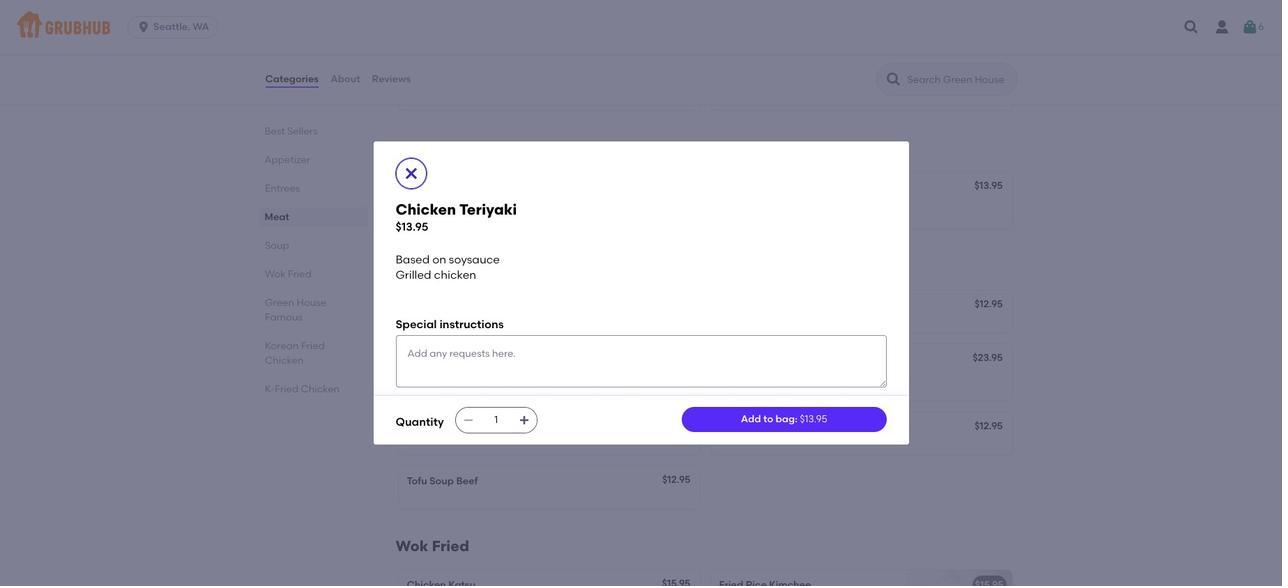 Task type: vqa. For each thing, say whether or not it's contained in the screenshot.
Korean
yes



Task type: describe. For each thing, give the bounding box(es) containing it.
chicken inside "chicken teriyaki $13.95"
[[396, 201, 456, 218]]

pieces.
[[415, 83, 448, 95]]

2 vertical spatial $12.95
[[662, 474, 690, 486]]

noodle
[[500, 373, 534, 385]]

special instructions
[[396, 318, 504, 331]]

soup left bag:
[[742, 422, 766, 434]]

soup right tale
[[446, 422, 470, 434]]

beef short rib soup
[[407, 354, 496, 366]]

Special instructions text field
[[396, 335, 886, 387]]

0 horizontal spatial wok fried
[[265, 268, 311, 280]]

6 button
[[1241, 15, 1264, 40]]

wa
[[193, 21, 209, 33]]

egg
[[449, 373, 468, 385]]

about
[[331, 73, 360, 85]]

inside
[[470, 373, 498, 385]]

green
[[265, 297, 294, 309]]

quantity
[[396, 416, 444, 429]]

sellers
[[287, 125, 318, 137]]

1 horizontal spatial $13.95
[[800, 413, 827, 425]]

special
[[396, 318, 437, 331]]

$25.95 for ox-tale soup
[[660, 420, 690, 432]]

$9.95
[[666, 62, 690, 74]]

1 vertical spatial beef
[[456, 476, 478, 487]]

spicy chicken with cheese
[[407, 182, 534, 193]]

8
[[407, 83, 413, 95]]

based
[[396, 253, 430, 266]]

famous
[[265, 312, 302, 323]]

based on soysauce grilled chicken
[[396, 253, 500, 282]]

ginseng
[[825, 63, 865, 75]]

1 horizontal spatial cheese
[[500, 182, 534, 193]]

svg image inside 6 button
[[1241, 19, 1258, 36]]

fried up pieces.
[[423, 63, 448, 75]]

short
[[431, 354, 455, 366]]

tofu soup beef
[[407, 476, 478, 487]]

seattle,
[[153, 21, 190, 33]]

0 vertical spatial with
[[802, 63, 823, 75]]

Input item quantity number field
[[481, 408, 511, 433]]

tofu for tofu soup beef
[[407, 476, 427, 487]]

tofu for tofu soup seafood
[[719, 422, 739, 434]]

$25.95 for 47. chicken soup with ginseng
[[973, 62, 1003, 74]]

fried down tofu soup beef
[[432, 537, 469, 555]]

and
[[474, 83, 493, 95]]

seattle, wa button
[[128, 16, 224, 38]]

chicken up mozzarella cheese
[[435, 182, 475, 193]]

reviews
[[372, 73, 411, 85]]

about button
[[330, 54, 361, 105]]

fried rice kimchee image
[[907, 570, 1012, 586]]

appetizer
[[265, 154, 310, 166]]

soup up green
[[265, 240, 289, 252]]

add
[[741, 413, 761, 425]]

reviews button
[[371, 54, 411, 105]]

0 vertical spatial wok
[[265, 268, 285, 280]]

green house famous
[[265, 297, 326, 323]]

korean
[[265, 340, 298, 352]]

to
[[763, 413, 773, 425]]

rib
[[457, 354, 470, 366]]

svg image inside seattle, wa button
[[137, 20, 151, 34]]

chicken right '47.'
[[734, 63, 773, 75]]

$12.95 inside button
[[975, 298, 1003, 310]]

chicken teriyaki $13.95
[[396, 201, 517, 234]]

on
[[432, 253, 446, 266]]



Task type: locate. For each thing, give the bounding box(es) containing it.
1 horizontal spatial meat
[[396, 140, 434, 157]]

0 horizontal spatial wok
[[265, 268, 285, 280]]

soup left chicken
[[396, 258, 433, 275]]

chicken down korean
[[265, 355, 303, 367]]

tofu down ox-
[[407, 476, 427, 487]]

soup down ox-tale soup at the bottom
[[429, 476, 454, 487]]

0 vertical spatial $12.95
[[975, 298, 1003, 310]]

fried up the house
[[288, 268, 311, 280]]

soup
[[473, 354, 496, 366]]

seafood
[[769, 422, 809, 434]]

beef down ox-tale soup at the bottom
[[456, 476, 478, 487]]

2 horizontal spatial $13.95
[[974, 180, 1003, 192]]

cheese down spicy chicken with cheese
[[459, 201, 493, 213]]

cheese
[[500, 182, 534, 193], [459, 201, 493, 213]]

2 vertical spatial $13.95
[[800, 413, 827, 425]]

1 vertical spatial $12.95
[[975, 420, 1003, 432]]

search icon image
[[885, 71, 902, 88]]

chicken down spicy
[[396, 201, 456, 218]]

0 horizontal spatial meat
[[265, 211, 289, 223]]

meat up spicy
[[396, 140, 434, 157]]

1 horizontal spatial tofu
[[719, 422, 739, 434]]

$23.95 button
[[711, 345, 1012, 401]]

0 horizontal spatial with
[[477, 182, 497, 193]]

1 vertical spatial $13.95
[[396, 220, 428, 234]]

fried inside the "korean fried chicken"
[[301, 340, 324, 352]]

1 horizontal spatial wok fried
[[396, 537, 469, 555]]

$13.95 inside "chicken teriyaki $13.95"
[[396, 220, 428, 234]]

meat down entrees
[[265, 211, 289, 223]]

chicken inside the "korean fried chicken"
[[265, 355, 303, 367]]

$13.95 inside button
[[974, 180, 1003, 192]]

$12.95
[[975, 298, 1003, 310], [975, 420, 1003, 432], [662, 474, 690, 486]]

meat
[[396, 140, 434, 157], [265, 211, 289, 223]]

spicy
[[423, 373, 447, 385]]

0 horizontal spatial tofu
[[407, 476, 427, 487]]

mozzarella cheese
[[407, 201, 493, 213]]

0 vertical spatial meat
[[396, 140, 434, 157]]

0 horizontal spatial beef
[[407, 354, 428, 366]]

best sellers
[[265, 125, 318, 137]]

grilled
[[396, 269, 431, 282]]

chicken down the "korean fried chicken" at the left of page
[[300, 383, 339, 395]]

deep
[[534, 83, 559, 95]]

chicken
[[734, 63, 773, 75], [435, 182, 475, 193], [396, 201, 456, 218], [265, 355, 303, 367], [300, 383, 339, 395]]

0 vertical spatial $13.95
[[974, 180, 1003, 192]]

categories button
[[265, 54, 319, 105]]

1 vertical spatial meat
[[265, 211, 289, 223]]

wok fried
[[265, 268, 311, 280], [396, 537, 469, 555]]

soysauce
[[449, 253, 500, 266]]

0 horizontal spatial $13.95
[[396, 220, 428, 234]]

47. chicken soup with ginseng
[[719, 63, 865, 75]]

with
[[802, 63, 823, 75], [477, 182, 497, 193]]

1 vertical spatial tofu
[[407, 476, 427, 487]]

42. fried pot stickers
[[407, 63, 506, 75]]

soup
[[776, 63, 800, 75], [265, 240, 289, 252], [396, 258, 433, 275], [446, 422, 470, 434], [742, 422, 766, 434], [429, 476, 454, 487]]

k-fried chicken
[[265, 383, 339, 395]]

bag:
[[776, 413, 797, 425]]

categories
[[265, 73, 319, 85]]

veggies
[[495, 83, 531, 95]]

1 horizontal spatial wok
[[396, 537, 428, 555]]

stickers
[[468, 63, 506, 75]]

fried right korean
[[301, 340, 324, 352]]

best
[[265, 125, 285, 137]]

fried down the "korean fried chicken" at the left of page
[[275, 383, 298, 395]]

1 horizontal spatial with
[[802, 63, 823, 75]]

wok fried up green
[[265, 268, 311, 280]]

0 vertical spatial $25.95
[[973, 62, 1003, 74]]

instructions
[[440, 318, 504, 331]]

beef up the no
[[407, 354, 428, 366]]

1 vertical spatial wok fried
[[396, 537, 469, 555]]

tale
[[425, 422, 444, 434]]

seattle, wa
[[153, 21, 209, 33]]

0 horizontal spatial $25.95
[[660, 420, 690, 432]]

no
[[407, 373, 420, 385]]

main navigation navigation
[[0, 0, 1282, 54]]

tofu soup seafood
[[719, 422, 809, 434]]

k-
[[265, 383, 275, 395]]

entrees
[[265, 183, 300, 194]]

with up teriyaki
[[477, 182, 497, 193]]

mozzarella
[[407, 201, 457, 213]]

cheese up teriyaki
[[500, 182, 534, 193]]

$12.95 button
[[711, 291, 1012, 333]]

wok fried down tofu soup beef
[[396, 537, 469, 555]]

$13.95 button
[[711, 173, 1012, 229]]

chicken
[[434, 269, 476, 282]]

$25.95
[[973, 62, 1003, 74], [660, 420, 690, 432]]

1 vertical spatial with
[[477, 182, 497, 193]]

$13.95
[[974, 180, 1003, 192], [396, 220, 428, 234], [800, 413, 827, 425]]

0 horizontal spatial cheese
[[459, 201, 493, 213]]

1 horizontal spatial $25.95
[[973, 62, 1003, 74]]

6
[[1258, 21, 1264, 33]]

1 vertical spatial wok
[[396, 537, 428, 555]]

teriyaki
[[459, 201, 517, 218]]

no spicy egg inside noodle
[[407, 373, 534, 385]]

tofu
[[719, 422, 739, 434], [407, 476, 427, 487]]

0 vertical spatial cheese
[[500, 182, 534, 193]]

svg image
[[1183, 19, 1200, 36], [1241, 19, 1258, 36], [137, 20, 151, 34], [403, 165, 419, 182], [463, 415, 474, 426], [518, 415, 530, 426]]

$23.95
[[973, 352, 1003, 364]]

1 horizontal spatial beef
[[456, 476, 478, 487]]

beef
[[407, 354, 428, 366], [456, 476, 478, 487]]

0 vertical spatial wok fried
[[265, 268, 311, 280]]

soup left ginseng
[[776, 63, 800, 75]]

8 pieces. pork and veggies  deep fried
[[407, 83, 583, 95]]

fried
[[561, 83, 583, 95]]

pork
[[451, 83, 472, 95]]

tofu left add
[[719, 422, 739, 434]]

pot
[[450, 63, 466, 75]]

korean fried chicken
[[265, 340, 324, 367]]

fried
[[423, 63, 448, 75], [288, 268, 311, 280], [301, 340, 324, 352], [275, 383, 298, 395], [432, 537, 469, 555]]

1 vertical spatial cheese
[[459, 201, 493, 213]]

1 vertical spatial $25.95
[[660, 420, 690, 432]]

wok
[[265, 268, 285, 280], [396, 537, 428, 555]]

add to bag: $13.95
[[741, 413, 827, 425]]

house
[[296, 297, 326, 309]]

Search Green House search field
[[906, 73, 1013, 86]]

ox-tale soup
[[407, 422, 470, 434]]

0 vertical spatial beef
[[407, 354, 428, 366]]

ox-
[[407, 422, 425, 434]]

spicy
[[407, 182, 433, 193]]

with left ginseng
[[802, 63, 823, 75]]

0 vertical spatial tofu
[[719, 422, 739, 434]]

47.
[[719, 63, 732, 75]]

42.
[[407, 63, 421, 75]]



